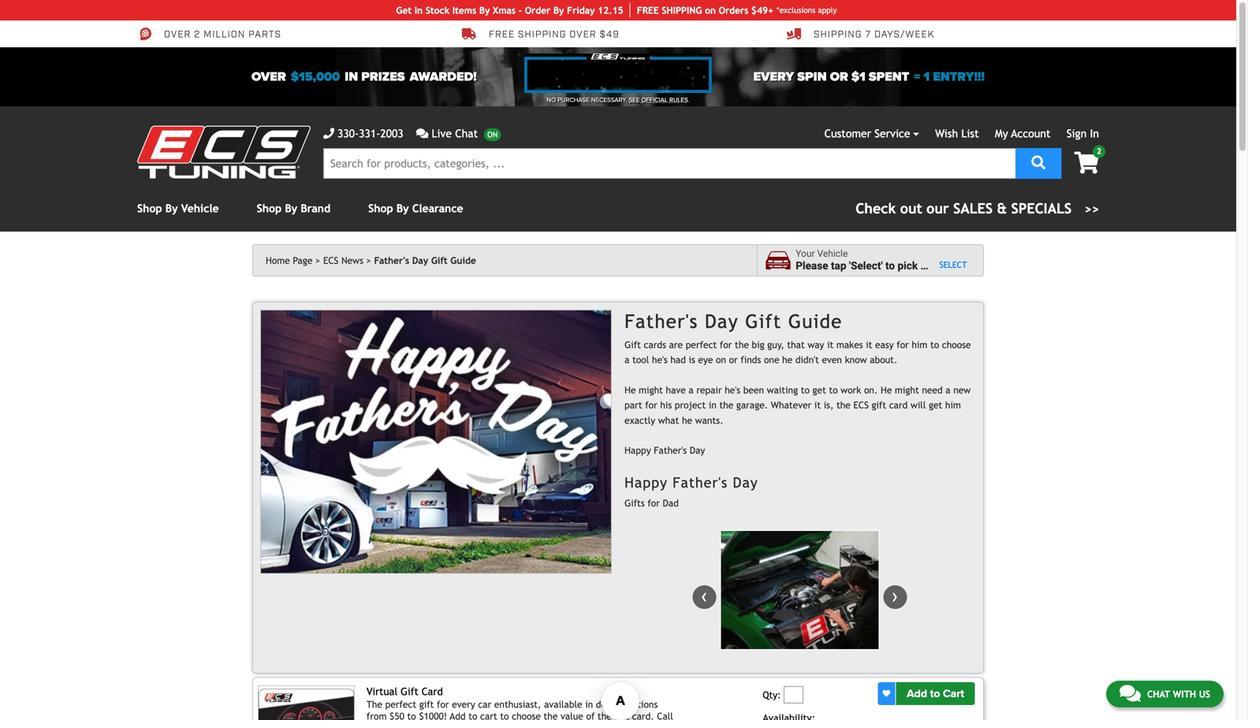 Task type: vqa. For each thing, say whether or not it's contained in the screenshot.
policy
no



Task type: locate. For each thing, give the bounding box(es) containing it.
know
[[845, 355, 867, 366]]

on right ping
[[705, 5, 716, 16]]

in inside the he might have a repair he's been waiting to get to work on. he might need a new part for his project in the garage. whatever it is, the ecs gift card will get him exactly what he wants.
[[709, 400, 717, 411]]

in up the wants.
[[709, 400, 717, 411]]

1 horizontal spatial add
[[907, 688, 928, 701]]

gift inside gift cards are perfect for the big guy, that way it makes it easy for him to choose a tool he's had is eye on or finds one he didn't even know about.
[[625, 339, 641, 350]]

1 horizontal spatial ecs
[[854, 400, 869, 411]]

0 vertical spatial happy
[[625, 445, 651, 456]]

over
[[164, 28, 191, 41], [252, 69, 286, 84]]

0 vertical spatial add
[[907, 688, 928, 701]]

for left big
[[720, 339, 732, 350]]

one
[[764, 355, 780, 366]]

in right get
[[415, 5, 423, 16]]

0 horizontal spatial him
[[912, 339, 928, 350]]

0 vertical spatial in
[[345, 69, 358, 84]]

ecs tuning 'spin to win' contest logo image
[[524, 54, 712, 93]]

didn't
[[796, 355, 819, 366]]

he's
[[652, 355, 668, 366], [725, 385, 741, 396]]

331-
[[359, 127, 380, 140]]

1 horizontal spatial he
[[783, 355, 793, 366]]

1 horizontal spatial father's day gift guide
[[625, 311, 843, 333]]

comments image inside live chat link
[[416, 128, 429, 139]]

1 horizontal spatial he
[[881, 385, 892, 396]]

330-331-2003
[[338, 127, 404, 140]]

comments image inside chat with us "link"
[[1120, 685, 1141, 704]]

0 vertical spatial comments image
[[416, 128, 429, 139]]

2 happy from the top
[[625, 475, 668, 491]]

0 vertical spatial in
[[415, 5, 423, 16]]

he's down cards
[[652, 355, 668, 366]]

gift up $1000!
[[419, 700, 434, 711]]

of
[[586, 711, 595, 721]]

search image
[[1032, 156, 1046, 170]]

*exclusions
[[777, 6, 816, 15]]

to left the cart
[[931, 688, 941, 701]]

work
[[841, 385, 862, 396]]

orders
[[719, 5, 749, 16]]

1 horizontal spatial 2
[[1097, 147, 1102, 156]]

the left big
[[735, 339, 749, 350]]

project
[[675, 400, 706, 411]]

2 horizontal spatial shop
[[368, 202, 393, 215]]

gift down denominations
[[615, 711, 630, 721]]

1 horizontal spatial gift
[[615, 711, 630, 721]]

0 horizontal spatial gift
[[419, 700, 434, 711]]

es#2710386 - ecsegc -  virtual gift card - the perfect gift for every car enthusiast, available in denominations from $50 to $1000! add to cart to choose the value of the gift card.

call in for assistance when ordering. - ecs gift cards - audi bmw volkswagen mercedes benz mini porsche image
[[258, 686, 355, 721]]

father's right "news"
[[374, 255, 409, 266]]

7
[[866, 28, 872, 41]]

0 vertical spatial over
[[164, 28, 191, 41]]

sales
[[954, 200, 993, 217]]

stock
[[426, 5, 450, 16]]

he
[[783, 355, 793, 366], [682, 415, 693, 426]]

vehicle down ecs tuning image at the top of the page
[[181, 202, 219, 215]]

gift up tool
[[625, 339, 641, 350]]

guide up way
[[789, 311, 843, 333]]

2003
[[380, 127, 404, 140]]

1 vertical spatial in
[[709, 400, 717, 411]]

gift down on.
[[872, 400, 887, 411]]

by left clearance
[[397, 202, 409, 215]]

it left easy
[[866, 339, 873, 350]]

0 vertical spatial vehicle
[[181, 202, 219, 215]]

1 horizontal spatial perfect
[[686, 339, 717, 350]]

makes
[[837, 339, 863, 350]]

father's down "what"
[[654, 445, 687, 456]]

perfect inside gift cards are perfect for the big guy, that way it makes it easy for him to choose a tool he's had is eye on or finds one he didn't even know about.
[[686, 339, 717, 350]]

to right $50
[[407, 711, 416, 721]]

in right sign in the top right of the page
[[1090, 127, 1100, 140]]

2 vertical spatial gift
[[615, 711, 630, 721]]

0 horizontal spatial it
[[815, 400, 821, 411]]

0 vertical spatial ecs
[[323, 255, 339, 266]]

home page
[[266, 255, 313, 266]]

0 horizontal spatial in
[[415, 5, 423, 16]]

$49
[[600, 28, 620, 41]]

1 horizontal spatial him
[[946, 400, 961, 411]]

1 horizontal spatial guide
[[789, 311, 843, 333]]

0 vertical spatial he's
[[652, 355, 668, 366]]

value
[[561, 711, 584, 721]]

330-
[[338, 127, 359, 140]]

available
[[544, 700, 583, 711]]

it
[[828, 339, 834, 350], [866, 339, 873, 350], [815, 400, 821, 411]]

1 vertical spatial on
[[716, 355, 727, 366]]

chat right live
[[455, 127, 478, 140]]

1 horizontal spatial might
[[895, 385, 920, 396]]

wants.
[[695, 415, 724, 426]]

over left "million"
[[164, 28, 191, 41]]

0 vertical spatial him
[[912, 339, 928, 350]]

a
[[921, 260, 927, 273], [625, 355, 630, 366], [689, 385, 694, 396], [946, 385, 951, 396]]

for up $1000!
[[437, 700, 449, 711]]

it inside the he might have a repair he's been waiting to get to work on. he might need a new part for his project in the garage. whatever it is, the ecs gift card will get him exactly what he wants.
[[815, 400, 821, 411]]

for
[[720, 339, 732, 350], [897, 339, 909, 350], [645, 400, 658, 411], [648, 498, 660, 509], [437, 700, 449, 711]]

by for shop by vehicle
[[165, 202, 178, 215]]

list
[[962, 127, 979, 140]]

0 vertical spatial gift
[[872, 400, 887, 411]]

2 vertical spatial in
[[585, 700, 593, 711]]

add right add to wish list image
[[907, 688, 928, 701]]

shipping 7 days/week link
[[787, 27, 935, 41]]

gift inside virtual gift card the perfect gift for every car enthusiast, available in denominations from $50 to $1000! add to cart to choose the value of the gift card.  cal
[[401, 686, 419, 699]]

2 down sign in
[[1097, 147, 1102, 156]]

over $15,000 in prizes
[[252, 69, 405, 84]]

comments image left "chat with us"
[[1120, 685, 1141, 704]]

a up project
[[689, 385, 694, 396]]

1 shop from the left
[[137, 202, 162, 215]]

0 horizontal spatial perfect
[[385, 700, 417, 711]]

1 vertical spatial in
[[1090, 127, 1100, 140]]

0 vertical spatial he
[[783, 355, 793, 366]]

vehicle up tap
[[818, 249, 848, 260]]

day inside happy father's day gifts for dad
[[733, 475, 759, 491]]

might up card
[[895, 385, 920, 396]]

father's day gift guide down shop by clearance link
[[374, 255, 476, 266]]

0 horizontal spatial add
[[450, 711, 466, 721]]

father's up dad
[[673, 475, 728, 491]]

to up the need
[[931, 339, 940, 350]]

‹ link
[[693, 586, 716, 610]]

he right on.
[[881, 385, 892, 396]]

it left is,
[[815, 400, 821, 411]]

1 vertical spatial comments image
[[1120, 685, 1141, 704]]

1 horizontal spatial over
[[252, 69, 286, 84]]

the
[[367, 700, 383, 711]]

the up the wants.
[[720, 400, 734, 411]]

1 vertical spatial over
[[252, 69, 286, 84]]

get down the need
[[929, 400, 943, 411]]

a left tool
[[625, 355, 630, 366]]

1 horizontal spatial shop
[[257, 202, 282, 215]]

by left xmas in the left of the page
[[479, 5, 490, 16]]

repair
[[697, 385, 722, 396]]

0 vertical spatial chat
[[455, 127, 478, 140]]

perfect up eye
[[686, 339, 717, 350]]

in left prizes
[[345, 69, 358, 84]]

page
[[293, 255, 313, 266]]

comments image left live
[[416, 128, 429, 139]]

0 horizontal spatial he's
[[652, 355, 668, 366]]

account
[[1012, 127, 1051, 140]]

chat left with
[[1148, 689, 1171, 700]]

3 shop from the left
[[368, 202, 393, 215]]

over down parts
[[252, 69, 286, 84]]

father's day gift guide up big
[[625, 311, 843, 333]]

specials
[[1012, 200, 1072, 217]]

he inside gift cards are perfect for the big guy, that way it makes it easy for him to choose a tool he's had is eye on or finds one he didn't even know about.
[[783, 355, 793, 366]]

0 horizontal spatial choose
[[512, 711, 541, 721]]

add inside add to cart button
[[907, 688, 928, 701]]

comments image
[[416, 128, 429, 139], [1120, 685, 1141, 704]]

0 vertical spatial father's day gift guide
[[374, 255, 476, 266]]

12.15
[[598, 5, 624, 16]]

1 vertical spatial 2
[[1097, 147, 1102, 156]]

what
[[658, 415, 679, 426]]

he inside the he might have a repair he's been waiting to get to work on. he might need a new part for his project in the garage. whatever it is, the ecs gift card will get him exactly what he wants.
[[682, 415, 693, 426]]

chat
[[455, 127, 478, 140], [1148, 689, 1171, 700]]

might up his
[[639, 385, 663, 396]]

father's
[[374, 255, 409, 266], [625, 311, 699, 333], [654, 445, 687, 456], [673, 475, 728, 491]]

on right eye
[[716, 355, 727, 366]]

he might have a repair he's been waiting to get to work on. he might need a new part for his project in the garage. whatever it is, the ecs gift card will get him exactly what he wants.
[[625, 385, 971, 426]]

might
[[639, 385, 663, 396], [895, 385, 920, 396]]

in up of
[[585, 700, 593, 711]]

perfect inside virtual gift card the perfect gift for every car enthusiast, available in denominations from $50 to $1000! add to cart to choose the value of the gift card.  cal
[[385, 700, 417, 711]]

to inside the your vehicle please tap 'select' to pick a vehicle
[[886, 260, 895, 273]]

1 horizontal spatial on
[[716, 355, 727, 366]]

1 vertical spatial add
[[450, 711, 466, 721]]

2 horizontal spatial gift
[[872, 400, 887, 411]]

*exclusions apply link
[[777, 4, 837, 16]]

0 horizontal spatial 2
[[194, 28, 201, 41]]

1 vertical spatial father's day gift guide
[[625, 311, 843, 333]]

in for get
[[415, 5, 423, 16]]

day down the wants.
[[690, 445, 705, 456]]

for inside the he might have a repair he's been waiting to get to work on. he might need a new part for his project in the garage. whatever it is, the ecs gift card will get him exactly what he wants.
[[645, 400, 658, 411]]

gift left card at the left of page
[[401, 686, 419, 699]]

1 vertical spatial chat
[[1148, 689, 1171, 700]]

happy for happy father's day
[[625, 445, 651, 456]]

cart
[[480, 711, 498, 721]]

0 horizontal spatial ecs
[[323, 255, 339, 266]]

0 vertical spatial guide
[[451, 255, 476, 266]]

ecs down on.
[[854, 400, 869, 411]]

for left dad
[[648, 498, 660, 509]]

0 vertical spatial 2
[[194, 28, 201, 41]]

prizes
[[361, 69, 405, 84]]

add down every
[[450, 711, 466, 721]]

virtual gift card link
[[367, 686, 443, 699]]

1 horizontal spatial in
[[1090, 127, 1100, 140]]

1 vertical spatial get
[[929, 400, 943, 411]]

1 horizontal spatial chat
[[1148, 689, 1171, 700]]

to inside gift cards are perfect for the big guy, that way it makes it easy for him to choose a tool he's had is eye on or finds one he didn't even know about.
[[931, 339, 940, 350]]

customer
[[825, 127, 872, 140]]

0 vertical spatial or
[[830, 69, 849, 84]]

shop for shop by vehicle
[[137, 202, 162, 215]]

to down every
[[469, 711, 478, 721]]

for left his
[[645, 400, 658, 411]]

to right the cart
[[500, 711, 509, 721]]

select
[[940, 260, 967, 270]]

brand
[[301, 202, 331, 215]]

guide down clearance
[[451, 255, 476, 266]]

2 left "million"
[[194, 28, 201, 41]]

choose up new
[[942, 339, 971, 350]]

1 vertical spatial vehicle
[[818, 249, 848, 260]]

chat inside "link"
[[1148, 689, 1171, 700]]

whatever
[[771, 400, 812, 411]]

pick
[[898, 260, 918, 273]]

card
[[890, 400, 908, 411]]

service
[[875, 127, 911, 140]]

0 horizontal spatial get
[[813, 385, 827, 396]]

1 horizontal spatial comments image
[[1120, 685, 1141, 704]]

0 horizontal spatial guide
[[451, 255, 476, 266]]

ecs left "news"
[[323, 255, 339, 266]]

by left brand
[[285, 202, 297, 215]]

0 horizontal spatial might
[[639, 385, 663, 396]]

day down garage.
[[733, 475, 759, 491]]

father's up cards
[[625, 311, 699, 333]]

1 vertical spatial choose
[[512, 711, 541, 721]]

0 horizontal spatial comments image
[[416, 128, 429, 139]]

he right one
[[783, 355, 793, 366]]

friday
[[567, 5, 595, 16]]

sign in
[[1067, 127, 1100, 140]]

1 vertical spatial guide
[[789, 311, 843, 333]]

None text field
[[784, 687, 804, 705]]

he's inside the he might have a repair he's been waiting to get to work on. he might need a new part for his project in the garage. whatever it is, the ecs gift card will get him exactly what he wants.
[[725, 385, 741, 396]]

way
[[808, 339, 825, 350]]

1 vertical spatial happy
[[625, 475, 668, 491]]

1 vertical spatial ecs
[[854, 400, 869, 411]]

day
[[412, 255, 429, 266], [705, 311, 739, 333], [690, 445, 705, 456], [733, 475, 759, 491]]

1 vertical spatial him
[[946, 400, 961, 411]]

2 might from the left
[[895, 385, 920, 396]]

1 horizontal spatial choose
[[942, 339, 971, 350]]

1 horizontal spatial he's
[[725, 385, 741, 396]]

1 vertical spatial he's
[[725, 385, 741, 396]]

2 horizontal spatial in
[[709, 400, 717, 411]]

to up is,
[[829, 385, 838, 396]]

a right pick
[[921, 260, 927, 273]]

gift cards are perfect for the big guy, that way it makes it easy for him to choose a tool he's had is eye on or finds one he didn't even know about.
[[625, 339, 971, 366]]

ecs
[[323, 255, 339, 266], [854, 400, 869, 411]]

shop for shop by brand
[[257, 202, 282, 215]]

in inside virtual gift card the perfect gift for every car enthusiast, available in denominations from $50 to $1000! add to cart to choose the value of the gift card.  cal
[[585, 700, 593, 711]]

choose down enthusiast,
[[512, 711, 541, 721]]

my account link
[[995, 127, 1051, 140]]

0 horizontal spatial he
[[625, 385, 636, 396]]

1 vertical spatial or
[[729, 355, 738, 366]]

-
[[519, 5, 522, 16]]

him down new
[[946, 400, 961, 411]]

happy up gifts
[[625, 475, 668, 491]]

him inside gift cards are perfect for the big guy, that way it makes it easy for him to choose a tool he's had is eye on or finds one he didn't even know about.
[[912, 339, 928, 350]]

1 horizontal spatial vehicle
[[818, 249, 848, 260]]

he
[[625, 385, 636, 396], [881, 385, 892, 396]]

on inside gift cards are perfect for the big guy, that way it makes it easy for him to choose a tool he's had is eye on or finds one he didn't even know about.
[[716, 355, 727, 366]]

he up part
[[625, 385, 636, 396]]

0 horizontal spatial in
[[345, 69, 358, 84]]

free
[[637, 5, 659, 16]]

get up is,
[[813, 385, 827, 396]]

by right order
[[554, 5, 564, 16]]

1 happy from the top
[[625, 445, 651, 456]]

him right easy
[[912, 339, 928, 350]]

shop by clearance
[[368, 202, 463, 215]]

0 vertical spatial choose
[[942, 339, 971, 350]]

0 horizontal spatial chat
[[455, 127, 478, 140]]

is
[[689, 355, 696, 366]]

qty:
[[763, 690, 781, 701]]

gift down clearance
[[431, 255, 448, 266]]

ecs news
[[323, 255, 364, 266]]

by down ecs tuning image at the top of the page
[[165, 202, 178, 215]]

in
[[345, 69, 358, 84], [709, 400, 717, 411], [585, 700, 593, 711]]

happy down the exactly
[[625, 445, 651, 456]]

0 horizontal spatial or
[[729, 355, 738, 366]]

he down project
[[682, 415, 693, 426]]

are
[[669, 339, 683, 350]]

wish
[[936, 127, 958, 140]]

happy
[[625, 445, 651, 456], [625, 475, 668, 491]]

gift up big
[[746, 311, 782, 333]]

gifts
[[625, 498, 645, 509]]

a left new
[[946, 385, 951, 396]]

get in stock items by xmas - order by friday 12.15
[[396, 5, 624, 16]]

it right way
[[828, 339, 834, 350]]

1 vertical spatial he
[[682, 415, 693, 426]]

1 horizontal spatial in
[[585, 700, 593, 711]]

about.
[[870, 355, 898, 366]]

0 horizontal spatial on
[[705, 5, 716, 16]]

happy inside happy father's day gifts for dad
[[625, 475, 668, 491]]

0 vertical spatial get
[[813, 385, 827, 396]]

0 horizontal spatial over
[[164, 28, 191, 41]]

the right of
[[598, 711, 612, 721]]

2 shop from the left
[[257, 202, 282, 215]]

0 horizontal spatial he
[[682, 415, 693, 426]]

or left finds
[[729, 355, 738, 366]]

or left $1
[[830, 69, 849, 84]]

1 horizontal spatial it
[[828, 339, 834, 350]]

0 vertical spatial perfect
[[686, 339, 717, 350]]

1 vertical spatial perfect
[[385, 700, 417, 711]]

0 horizontal spatial shop
[[137, 202, 162, 215]]

tool
[[633, 355, 649, 366]]

he's left been
[[725, 385, 741, 396]]

xmas
[[493, 5, 516, 16]]

no purchase necessary. see official rules .
[[547, 96, 690, 104]]

'select'
[[849, 260, 883, 273]]

a inside gift cards are perfect for the big guy, that way it makes it easy for him to choose a tool he's had is eye on or finds one he didn't even know about.
[[625, 355, 630, 366]]

0 horizontal spatial father's day gift guide
[[374, 255, 476, 266]]

perfect up $50
[[385, 700, 417, 711]]

to left pick
[[886, 260, 895, 273]]

free shipping over $49
[[489, 28, 620, 41]]

denominations
[[596, 700, 658, 711]]



Task type: describe. For each thing, give the bounding box(es) containing it.
free
[[489, 28, 515, 41]]

he's inside gift cards are perfect for the big guy, that way it makes it easy for him to choose a tool he's had is eye on or finds one he didn't even know about.
[[652, 355, 668, 366]]

apply
[[818, 6, 837, 15]]

us
[[1200, 689, 1211, 700]]

free shipping over $49 link
[[462, 27, 620, 41]]

clearance
[[412, 202, 463, 215]]

see official rules link
[[629, 95, 688, 105]]

live
[[432, 127, 452, 140]]

easy
[[876, 339, 894, 350]]

$50
[[390, 711, 405, 721]]

phone image
[[323, 128, 334, 139]]

parts
[[249, 28, 282, 41]]

add to cart button
[[896, 683, 976, 706]]

every
[[754, 69, 794, 84]]

is,
[[824, 400, 834, 411]]

=
[[914, 69, 921, 84]]

the right is,
[[837, 400, 851, 411]]

every
[[452, 700, 475, 711]]

add inside virtual gift card the perfect gift for every car enthusiast, available in denominations from $50 to $1000! add to cart to choose the value of the gift card.  cal
[[450, 711, 466, 721]]

shopping cart image
[[1075, 152, 1100, 174]]

comments image for chat
[[1120, 685, 1141, 704]]

cards
[[644, 339, 667, 350]]

finds
[[741, 355, 761, 366]]

1 horizontal spatial get
[[929, 400, 943, 411]]

add to cart
[[907, 688, 965, 701]]

customer service button
[[825, 125, 920, 142]]

sales & specials link
[[856, 198, 1100, 219]]

1 vertical spatial gift
[[419, 700, 434, 711]]

news
[[342, 255, 364, 266]]

choose inside gift cards are perfect for the big guy, that way it makes it easy for him to choose a tool he's had is eye on or finds one he didn't even know about.
[[942, 339, 971, 350]]

over for over 2 million parts
[[164, 28, 191, 41]]

sign in link
[[1067, 127, 1100, 140]]

0 vertical spatial on
[[705, 5, 716, 16]]

›
[[892, 586, 899, 607]]

for inside happy father's day gifts for dad
[[648, 498, 660, 509]]

over 2 million parts
[[164, 28, 282, 41]]

2 horizontal spatial it
[[866, 339, 873, 350]]

live chat
[[432, 127, 478, 140]]

for right easy
[[897, 339, 909, 350]]

your
[[796, 249, 815, 260]]

1 he from the left
[[625, 385, 636, 396]]

shipping
[[518, 28, 567, 41]]

&
[[997, 200, 1007, 217]]

necessary.
[[592, 96, 628, 104]]

guy,
[[768, 339, 785, 350]]

the inside gift cards are perfect for the big guy, that way it makes it easy for him to choose a tool he's had is eye on or finds one he didn't even know about.
[[735, 339, 749, 350]]

day down shop by clearance link
[[412, 255, 429, 266]]

to inside add to cart button
[[931, 688, 941, 701]]

home page link
[[266, 255, 321, 266]]

with
[[1173, 689, 1197, 700]]

days/week
[[875, 28, 935, 41]]

garage.
[[737, 400, 768, 411]]

shop by brand
[[257, 202, 331, 215]]

ecs tuning image
[[137, 126, 311, 179]]

happy for happy father's day gifts for dad
[[625, 475, 668, 491]]

sign
[[1067, 127, 1087, 140]]

father's inside happy father's day gifts for dad
[[673, 475, 728, 491]]

chat with us link
[[1107, 682, 1224, 708]]

$49+
[[752, 5, 774, 16]]

ship
[[662, 5, 682, 16]]

chat with us
[[1148, 689, 1211, 700]]

no
[[547, 96, 556, 104]]

shipping
[[814, 28, 863, 41]]

his
[[661, 400, 672, 411]]

been
[[744, 385, 764, 396]]

exactly
[[625, 415, 656, 426]]

virtual
[[367, 686, 398, 699]]

$15,000
[[291, 69, 340, 84]]

add to wish list image
[[883, 691, 891, 698]]

› link
[[884, 586, 907, 610]]

had
[[671, 355, 686, 366]]

choose inside virtual gift card the perfect gift for every car enthusiast, available in denominations from $50 to $1000! add to cart to choose the value of the gift card.  cal
[[512, 711, 541, 721]]

purchase
[[558, 96, 590, 104]]

million
[[204, 28, 245, 41]]

ecs inside the he might have a repair he's been waiting to get to work on. he might need a new part for his project in the garage. whatever it is, the ecs gift card will get him exactly what he wants.
[[854, 400, 869, 411]]

every spin or $1 spent = 1 entry!!!
[[754, 69, 985, 84]]

1
[[924, 69, 930, 84]]

cart
[[943, 688, 965, 701]]

spin
[[798, 69, 827, 84]]

wish list
[[936, 127, 979, 140]]

will
[[911, 400, 926, 411]]

for inside virtual gift card the perfect gift for every car enthusiast, available in denominations from $50 to $1000! add to cart to choose the value of the gift card.  cal
[[437, 700, 449, 711]]

live chat link
[[416, 125, 501, 142]]

customer service
[[825, 127, 911, 140]]

ecs news link
[[323, 255, 371, 266]]

over for over $15,000 in prizes
[[252, 69, 286, 84]]

shop by vehicle
[[137, 202, 219, 215]]

2 he from the left
[[881, 385, 892, 396]]

2 link
[[1062, 146, 1106, 176]]

day up eye
[[705, 311, 739, 333]]

please
[[796, 260, 829, 273]]

part
[[625, 400, 643, 411]]

comments image for live
[[416, 128, 429, 139]]

happy father's day gifts for dad
[[625, 475, 759, 509]]

the down available
[[544, 711, 558, 721]]

‹
[[701, 586, 708, 607]]

him inside the he might have a repair he's been waiting to get to work on. he might need a new part for his project in the garage. whatever it is, the ecs gift card will get him exactly what he wants.
[[946, 400, 961, 411]]

enthusiast,
[[494, 700, 541, 711]]

by for shop by clearance
[[397, 202, 409, 215]]

a inside the your vehicle please tap 'select' to pick a vehicle
[[921, 260, 927, 273]]

dad
[[663, 498, 679, 509]]

gift inside the he might have a repair he's been waiting to get to work on. he might need a new part for his project in the garage. whatever it is, the ecs gift card will get him exactly what he wants.
[[872, 400, 887, 411]]

1 horizontal spatial or
[[830, 69, 849, 84]]

vehicle inside the your vehicle please tap 'select' to pick a vehicle
[[818, 249, 848, 260]]

entry!!!
[[933, 69, 985, 84]]

home
[[266, 255, 290, 266]]

to up the whatever
[[801, 385, 810, 396]]

1 might from the left
[[639, 385, 663, 396]]

0 horizontal spatial vehicle
[[181, 202, 219, 215]]

vehicle
[[929, 260, 964, 273]]

shop for shop by clearance
[[368, 202, 393, 215]]

in for sign
[[1090, 127, 1100, 140]]

or inside gift cards are perfect for the big guy, that way it makes it easy for him to choose a tool he's had is eye on or finds one he didn't even know about.
[[729, 355, 738, 366]]

virtual gift card the perfect gift for every car enthusiast, available in denominations from $50 to $1000! add to cart to choose the value of the gift card.  cal
[[367, 686, 674, 721]]

by for shop by brand
[[285, 202, 297, 215]]

shop by vehicle link
[[137, 202, 219, 215]]

card.
[[632, 711, 654, 721]]

my account
[[995, 127, 1051, 140]]

wish list link
[[936, 127, 979, 140]]

Search text field
[[323, 148, 1016, 179]]

waiting
[[767, 385, 798, 396]]



